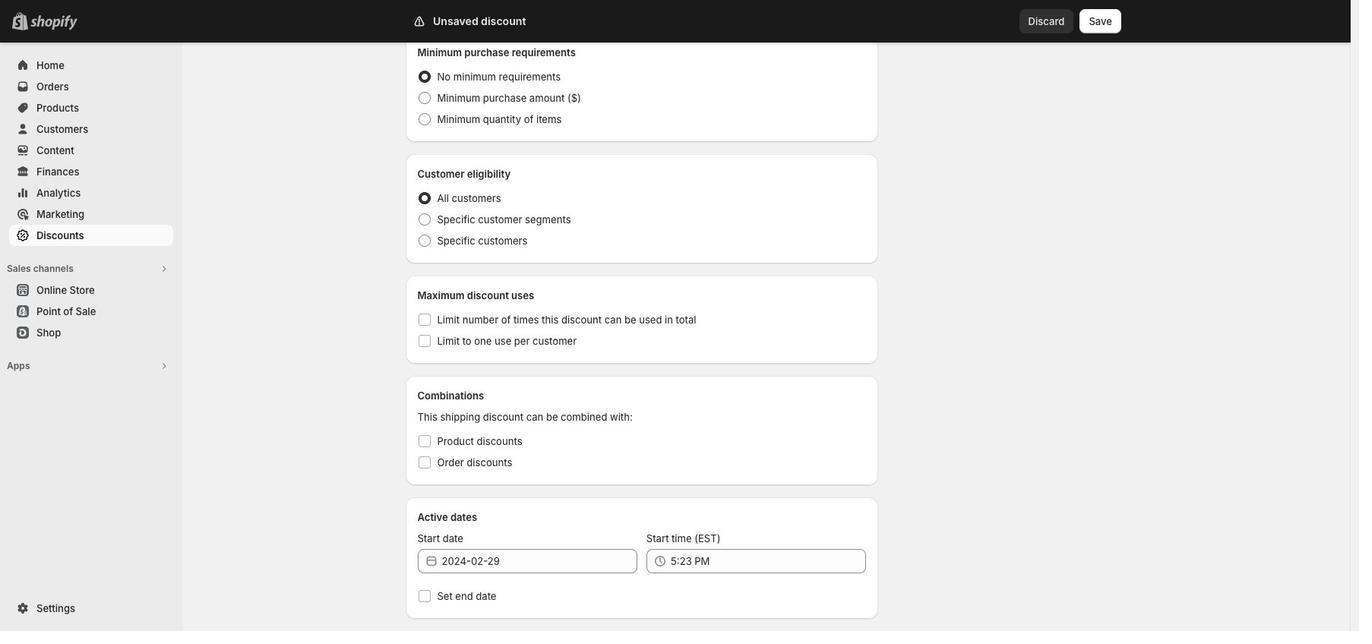 Task type: vqa. For each thing, say whether or not it's contained in the screenshot.
Shopify image
yes



Task type: locate. For each thing, give the bounding box(es) containing it.
Enter time text field
[[671, 549, 866, 574]]



Task type: describe. For each thing, give the bounding box(es) containing it.
shopify image
[[30, 15, 77, 30]]

YYYY-MM-DD text field
[[442, 549, 637, 574]]



